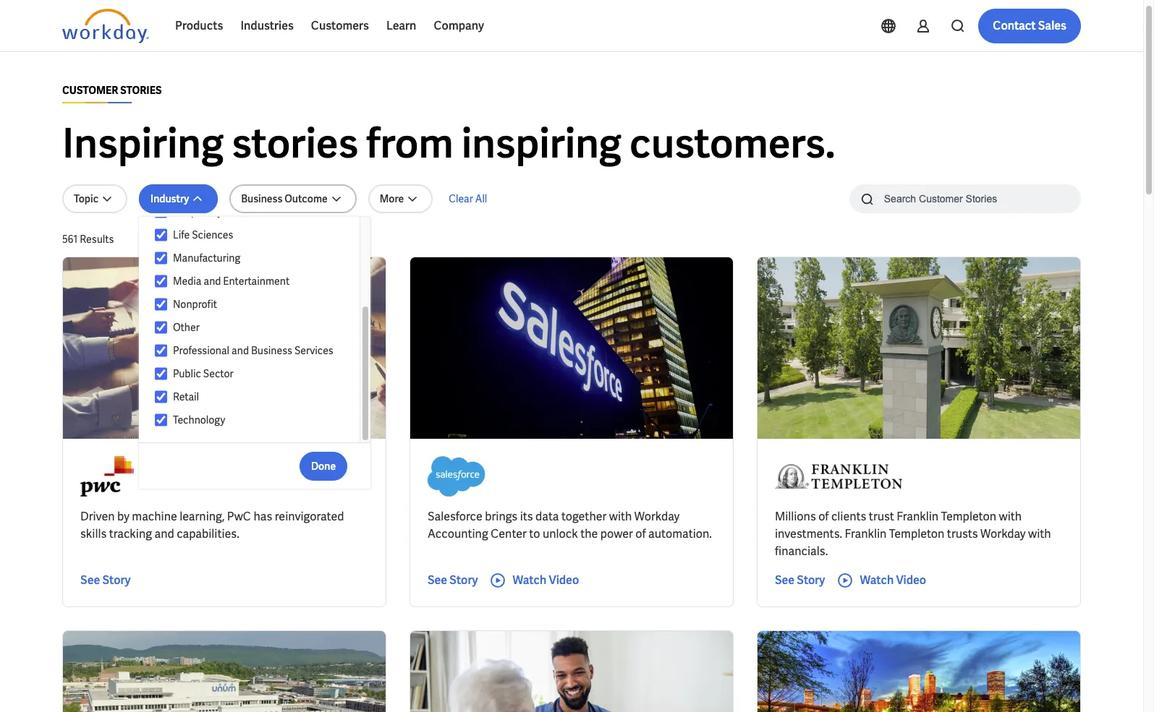 Task type: describe. For each thing, give the bounding box(es) containing it.
public
[[173, 368, 201, 381]]

watch video for to
[[513, 573, 579, 588]]

millions of clients trust franklin templeton with investments. franklin templeton trusts workday with financials.
[[775, 509, 1051, 559]]

see for millions of clients trust franklin templeton with investments. franklin templeton trusts workday with financials.
[[775, 573, 795, 588]]

customer
[[62, 84, 118, 97]]

clear all button
[[444, 185, 492, 213]]

1 vertical spatial business
[[251, 344, 292, 357]]

public sector link
[[167, 365, 346, 383]]

business inside button
[[241, 192, 282, 205]]

automation.
[[648, 527, 712, 542]]

hospitality
[[173, 205, 222, 219]]

1 see story link from the left
[[80, 572, 131, 590]]

story for salesforce brings its data together with workday accounting center to unlock the power of automation.
[[450, 573, 478, 588]]

media and entertainment link
[[167, 273, 346, 290]]

reinvigorated
[[275, 509, 344, 525]]

the
[[580, 527, 598, 542]]

industry button
[[139, 185, 218, 213]]

contact sales link
[[978, 9, 1081, 43]]

technology
[[173, 414, 225, 427]]

its
[[520, 509, 533, 525]]

clients
[[831, 509, 866, 525]]

tracking
[[109, 527, 152, 542]]

machine
[[132, 509, 177, 525]]

watch video for templeton
[[860, 573, 926, 588]]

business outcome button
[[230, 185, 356, 213]]

driven
[[80, 509, 115, 525]]

professional and business services
[[173, 344, 333, 357]]

company button
[[425, 9, 493, 43]]

to
[[529, 527, 540, 542]]

other
[[173, 321, 200, 334]]

1 horizontal spatial with
[[999, 509, 1022, 525]]

clear
[[449, 192, 473, 205]]

salesforce brings its data together with workday accounting center to unlock the power of automation.
[[428, 509, 712, 542]]

video for templeton
[[896, 573, 926, 588]]

contact
[[993, 18, 1036, 33]]

see story for salesforce brings its data together with workday accounting center to unlock the power of automation.
[[428, 573, 478, 588]]

data
[[535, 509, 559, 525]]

millions
[[775, 509, 816, 525]]

has
[[254, 509, 272, 525]]

technology link
[[167, 412, 346, 429]]

public sector
[[173, 368, 233, 381]]

contact sales
[[993, 18, 1067, 33]]

industries
[[240, 18, 294, 33]]

pwc
[[227, 509, 251, 525]]

results
[[80, 233, 114, 246]]

see for salesforce brings its data together with workday accounting center to unlock the power of automation.
[[428, 573, 447, 588]]

and for professional
[[232, 344, 249, 357]]

learn
[[386, 18, 416, 33]]

manufacturing link
[[167, 250, 346, 267]]

nonprofit
[[173, 298, 217, 311]]

outcome
[[284, 192, 328, 205]]

Search Customer Stories text field
[[875, 186, 1053, 211]]

of inside salesforce brings its data together with workday accounting center to unlock the power of automation.
[[636, 527, 646, 542]]

business outcome
[[241, 192, 328, 205]]

professional
[[173, 344, 229, 357]]

life
[[173, 229, 190, 242]]

done button
[[299, 452, 347, 481]]

all
[[475, 192, 487, 205]]

unlock
[[543, 527, 578, 542]]

industries button
[[232, 9, 302, 43]]

entertainment
[[223, 275, 290, 288]]

other link
[[167, 319, 346, 336]]

trusts
[[947, 527, 978, 542]]

media
[[173, 275, 201, 288]]

sciences
[[192, 229, 233, 242]]

sector
[[203, 368, 233, 381]]

done
[[311, 460, 336, 473]]

products
[[175, 18, 223, 33]]

see story for millions of clients trust franklin templeton with investments. franklin templeton trusts workday with financials.
[[775, 573, 825, 588]]

watch video link for franklin
[[837, 572, 926, 590]]

watch for center
[[513, 573, 547, 588]]



Task type: vqa. For each thing, say whether or not it's contained in the screenshot.
leftmost 'for'
no



Task type: locate. For each thing, give the bounding box(es) containing it.
of inside millions of clients trust franklin templeton with investments. franklin templeton trusts workday with financials.
[[818, 509, 829, 525]]

2 vertical spatial and
[[154, 527, 174, 542]]

0 vertical spatial of
[[818, 509, 829, 525]]

business down other link
[[251, 344, 292, 357]]

story down the accounting
[[450, 573, 478, 588]]

by
[[117, 509, 129, 525]]

1 horizontal spatial see
[[428, 573, 447, 588]]

2 watch from the left
[[860, 573, 894, 588]]

workday inside salesforce brings its data together with workday accounting center to unlock the power of automation.
[[634, 509, 680, 525]]

watch down to
[[513, 573, 547, 588]]

customers
[[311, 18, 369, 33]]

see story link for salesforce brings its data together with workday accounting center to unlock the power of automation.
[[428, 572, 478, 590]]

1 watch from the left
[[513, 573, 547, 588]]

trust
[[869, 509, 894, 525]]

story for millions of clients trust franklin templeton with investments. franklin templeton trusts workday with financials.
[[797, 573, 825, 588]]

more
[[380, 192, 404, 205]]

customer stories
[[62, 84, 162, 97]]

media and entertainment
[[173, 275, 290, 288]]

0 horizontal spatial see story link
[[80, 572, 131, 590]]

manufacturing
[[173, 252, 240, 265]]

0 vertical spatial franklin
[[897, 509, 939, 525]]

see story down skills
[[80, 573, 131, 588]]

0 horizontal spatial of
[[636, 527, 646, 542]]

watch for franklin
[[860, 573, 894, 588]]

watch video link down to
[[489, 572, 579, 590]]

life sciences
[[173, 229, 233, 242]]

1 watch video from the left
[[513, 573, 579, 588]]

3 see story from the left
[[775, 573, 825, 588]]

2 horizontal spatial see
[[775, 573, 795, 588]]

see
[[80, 573, 100, 588], [428, 573, 447, 588], [775, 573, 795, 588]]

and down machine
[[154, 527, 174, 542]]

retail
[[173, 391, 199, 404]]

1 vertical spatial franklin
[[845, 527, 887, 542]]

0 horizontal spatial with
[[609, 509, 632, 525]]

brings
[[485, 509, 518, 525]]

and
[[204, 275, 221, 288], [232, 344, 249, 357], [154, 527, 174, 542]]

of up investments. on the bottom of page
[[818, 509, 829, 525]]

professional and business services link
[[167, 342, 346, 360]]

1 horizontal spatial see story link
[[428, 572, 478, 590]]

2 horizontal spatial see story
[[775, 573, 825, 588]]

see story link for millions of clients trust franklin templeton with investments. franklin templeton trusts workday with financials.
[[775, 572, 825, 590]]

2 watch video from the left
[[860, 573, 926, 588]]

3 story from the left
[[797, 573, 825, 588]]

1 horizontal spatial video
[[896, 573, 926, 588]]

company
[[434, 18, 484, 33]]

with
[[609, 509, 632, 525], [999, 509, 1022, 525], [1028, 527, 1051, 542]]

stories
[[120, 84, 162, 97]]

learn button
[[378, 9, 425, 43]]

1 video from the left
[[549, 573, 579, 588]]

1 horizontal spatial workday
[[980, 527, 1026, 542]]

go to the homepage image
[[62, 9, 149, 43]]

3 see story link from the left
[[775, 572, 825, 590]]

and inside driven by machine learning, pwc has reinvigorated skills tracking and capabilities.
[[154, 527, 174, 542]]

and down manufacturing
[[204, 275, 221, 288]]

0 vertical spatial templeton
[[941, 509, 996, 525]]

2 horizontal spatial and
[[232, 344, 249, 357]]

story down financials.
[[797, 573, 825, 588]]

templeton down trust at the bottom
[[889, 527, 945, 542]]

salesforce
[[428, 509, 482, 525]]

sales
[[1038, 18, 1067, 33]]

inspiring stories from inspiring customers.
[[62, 117, 835, 170]]

retail link
[[167, 389, 346, 406]]

0 horizontal spatial story
[[102, 573, 131, 588]]

2 see story link from the left
[[428, 572, 478, 590]]

of
[[818, 509, 829, 525], [636, 527, 646, 542]]

0 horizontal spatial watch
[[513, 573, 547, 588]]

topic
[[74, 192, 98, 205]]

capabilities.
[[177, 527, 239, 542]]

2 story from the left
[[450, 573, 478, 588]]

watch video link
[[489, 572, 579, 590], [837, 572, 926, 590]]

investments.
[[775, 527, 842, 542]]

story
[[102, 573, 131, 588], [450, 573, 478, 588], [797, 573, 825, 588]]

video for to
[[549, 573, 579, 588]]

workday
[[634, 509, 680, 525], [980, 527, 1026, 542]]

1 story from the left
[[102, 573, 131, 588]]

2 video from the left
[[896, 573, 926, 588]]

center
[[491, 527, 527, 542]]

see story link down the accounting
[[428, 572, 478, 590]]

2 watch video link from the left
[[837, 572, 926, 590]]

1 horizontal spatial see story
[[428, 573, 478, 588]]

see story link down financials.
[[775, 572, 825, 590]]

see story link down skills
[[80, 572, 131, 590]]

0 horizontal spatial watch video
[[513, 573, 579, 588]]

industry
[[151, 192, 189, 205]]

0 horizontal spatial and
[[154, 527, 174, 542]]

power
[[600, 527, 633, 542]]

1 horizontal spatial watch video
[[860, 573, 926, 588]]

video down millions of clients trust franklin templeton with investments. franklin templeton trusts workday with financials.
[[896, 573, 926, 588]]

business up life sciences link
[[241, 192, 282, 205]]

None checkbox
[[155, 229, 167, 242], [155, 252, 167, 265], [155, 275, 167, 288], [155, 298, 167, 311], [155, 321, 167, 334], [155, 344, 167, 357], [155, 368, 167, 381], [155, 391, 167, 404], [155, 414, 167, 427], [155, 229, 167, 242], [155, 252, 167, 265], [155, 275, 167, 288], [155, 298, 167, 311], [155, 321, 167, 334], [155, 344, 167, 357], [155, 368, 167, 381], [155, 391, 167, 404], [155, 414, 167, 427]]

driven by machine learning, pwc has reinvigorated skills tracking and capabilities.
[[80, 509, 344, 542]]

of right power
[[636, 527, 646, 542]]

accounting
[[428, 527, 488, 542]]

2 horizontal spatial story
[[797, 573, 825, 588]]

franklin right trust at the bottom
[[897, 509, 939, 525]]

customers button
[[302, 9, 378, 43]]

3 see from the left
[[775, 573, 795, 588]]

watch down millions of clients trust franklin templeton with investments. franklin templeton trusts workday with financials.
[[860, 573, 894, 588]]

franklin
[[897, 509, 939, 525], [845, 527, 887, 542]]

franklin down trust at the bottom
[[845, 527, 887, 542]]

workday inside millions of clients trust franklin templeton with investments. franklin templeton trusts workday with financials.
[[980, 527, 1026, 542]]

workday right trusts on the bottom right of the page
[[980, 527, 1026, 542]]

see down skills
[[80, 573, 100, 588]]

see down financials.
[[775, 573, 795, 588]]

1 horizontal spatial and
[[204, 275, 221, 288]]

1 horizontal spatial of
[[818, 509, 829, 525]]

stories
[[232, 117, 358, 170]]

None checkbox
[[155, 205, 167, 219]]

hospitality link
[[167, 203, 346, 221]]

1 vertical spatial workday
[[980, 527, 1026, 542]]

see down the accounting
[[428, 573, 447, 588]]

products button
[[166, 9, 232, 43]]

1 vertical spatial of
[[636, 527, 646, 542]]

0 horizontal spatial see
[[80, 573, 100, 588]]

clear all
[[449, 192, 487, 205]]

0 vertical spatial business
[[241, 192, 282, 205]]

see story
[[80, 573, 131, 588], [428, 573, 478, 588], [775, 573, 825, 588]]

inspiring
[[62, 117, 224, 170]]

video
[[549, 573, 579, 588], [896, 573, 926, 588]]

0 horizontal spatial workday
[[634, 509, 680, 525]]

with inside salesforce brings its data together with workday accounting center to unlock the power of automation.
[[609, 509, 632, 525]]

and for media
[[204, 275, 221, 288]]

watch
[[513, 573, 547, 588], [860, 573, 894, 588]]

video down unlock
[[549, 573, 579, 588]]

1 vertical spatial and
[[232, 344, 249, 357]]

business
[[241, 192, 282, 205], [251, 344, 292, 357]]

customers.
[[629, 117, 835, 170]]

watch video down to
[[513, 573, 579, 588]]

watch video link for center
[[489, 572, 579, 590]]

nonprofit link
[[167, 296, 346, 313]]

1 watch video link from the left
[[489, 572, 579, 590]]

0 horizontal spatial franklin
[[845, 527, 887, 542]]

1 horizontal spatial watch video link
[[837, 572, 926, 590]]

skills
[[80, 527, 107, 542]]

1 horizontal spatial franklin
[[897, 509, 939, 525]]

1 horizontal spatial watch
[[860, 573, 894, 588]]

see story down the accounting
[[428, 573, 478, 588]]

see story link
[[80, 572, 131, 590], [428, 572, 478, 590], [775, 572, 825, 590]]

561 results
[[62, 233, 114, 246]]

templeton up trusts on the bottom right of the page
[[941, 509, 996, 525]]

0 vertical spatial workday
[[634, 509, 680, 525]]

0 horizontal spatial see story
[[80, 573, 131, 588]]

life sciences link
[[167, 226, 346, 244]]

561
[[62, 233, 78, 246]]

and up public sector link
[[232, 344, 249, 357]]

2 see story from the left
[[428, 573, 478, 588]]

1 horizontal spatial story
[[450, 573, 478, 588]]

0 horizontal spatial watch video link
[[489, 572, 579, 590]]

1 see from the left
[[80, 573, 100, 588]]

financials.
[[775, 544, 828, 559]]

workday up automation.
[[634, 509, 680, 525]]

pricewaterhousecoopers global licensing services corporation (pwc) image
[[80, 457, 133, 497]]

inspiring
[[461, 117, 621, 170]]

learning,
[[180, 509, 225, 525]]

services
[[294, 344, 333, 357]]

see story down financials.
[[775, 573, 825, 588]]

watch video link down millions of clients trust franklin templeton with investments. franklin templeton trusts workday with financials.
[[837, 572, 926, 590]]

0 vertical spatial and
[[204, 275, 221, 288]]

templeton
[[941, 509, 996, 525], [889, 527, 945, 542]]

2 see from the left
[[428, 573, 447, 588]]

2 horizontal spatial with
[[1028, 527, 1051, 542]]

topic button
[[62, 185, 127, 213]]

story down tracking
[[102, 573, 131, 588]]

together
[[561, 509, 607, 525]]

0 horizontal spatial video
[[549, 573, 579, 588]]

franklin templeton companies, llc image
[[775, 457, 902, 497]]

salesforce.com image
[[428, 457, 486, 497]]

from
[[366, 117, 453, 170]]

more button
[[368, 185, 433, 213]]

2 horizontal spatial see story link
[[775, 572, 825, 590]]

watch video down millions of clients trust franklin templeton with investments. franklin templeton trusts workday with financials.
[[860, 573, 926, 588]]

1 vertical spatial templeton
[[889, 527, 945, 542]]

1 see story from the left
[[80, 573, 131, 588]]



